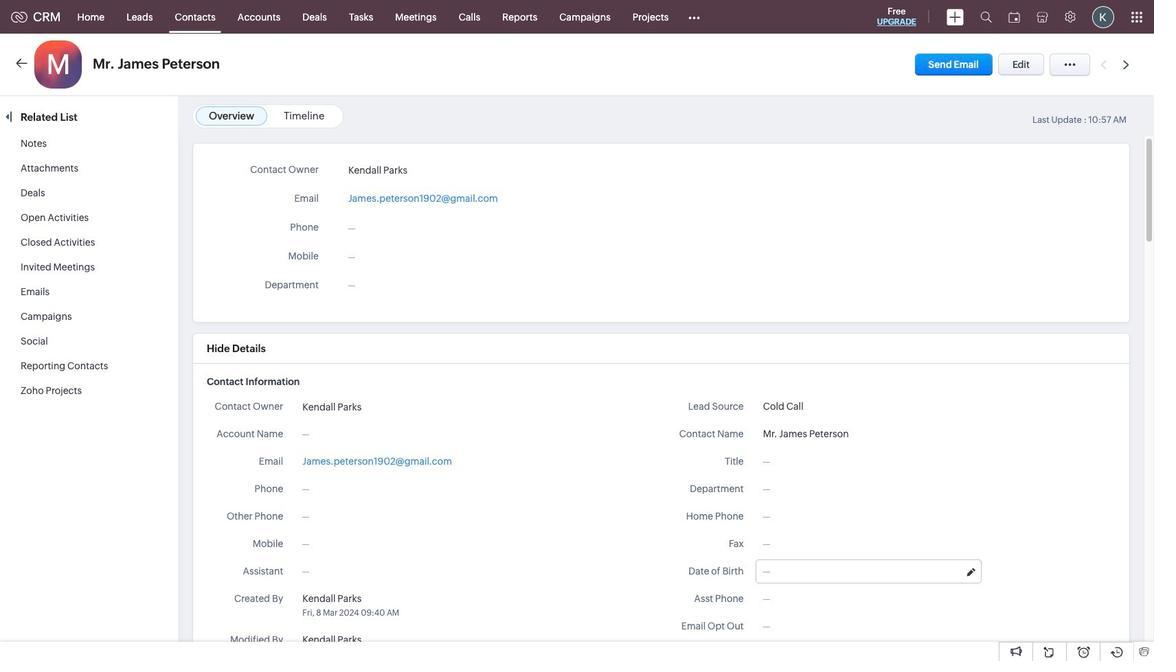 Task type: vqa. For each thing, say whether or not it's contained in the screenshot.
Advertisement to the top
no



Task type: locate. For each thing, give the bounding box(es) containing it.
next record image
[[1124, 60, 1133, 69]]

profile element
[[1085, 0, 1123, 33]]

create menu image
[[947, 9, 964, 25]]

search image
[[981, 11, 993, 23]]

previous record image
[[1101, 60, 1107, 69]]

create menu element
[[939, 0, 973, 33]]



Task type: describe. For each thing, give the bounding box(es) containing it.
logo image
[[11, 11, 27, 22]]

Other Modules field
[[680, 6, 710, 28]]

profile image
[[1093, 6, 1115, 28]]

search element
[[973, 0, 1001, 34]]

calendar image
[[1009, 11, 1021, 22]]



